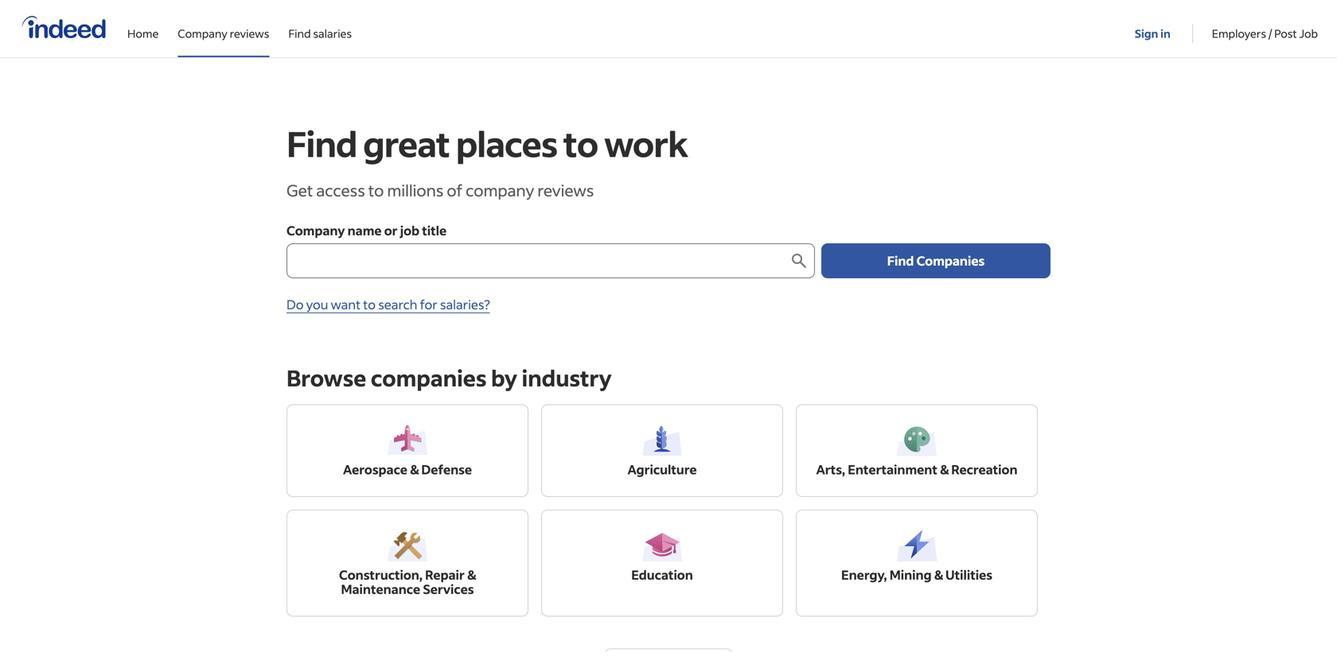 Task type: vqa. For each thing, say whether or not it's contained in the screenshot.
search field
no



Task type: describe. For each thing, give the bounding box(es) containing it.
browse companies by industry
[[287, 364, 612, 393]]

employers / post job
[[1213, 26, 1319, 41]]

home
[[127, 26, 159, 41]]

by
[[491, 364, 518, 393]]

find for find companies
[[888, 253, 914, 269]]

or
[[384, 223, 398, 239]]

services
[[423, 582, 474, 598]]

repair
[[425, 567, 465, 584]]

arts,
[[817, 462, 846, 478]]

energy, mining & utilities
[[842, 567, 993, 584]]

1 vertical spatial to
[[368, 180, 384, 201]]

find great places to work
[[287, 121, 688, 166]]

construction, repair & maintenance services link
[[307, 567, 509, 598]]

agriculture link
[[628, 462, 697, 478]]

education
[[632, 567, 693, 584]]

energy,
[[842, 567, 888, 584]]

employers
[[1213, 26, 1267, 41]]

find companies
[[888, 253, 985, 269]]

do you want to search for salaries? link
[[287, 297, 490, 314]]

arts, entertainment & recreation
[[817, 462, 1018, 478]]

education link
[[632, 567, 693, 584]]

work
[[604, 121, 688, 166]]

company for company reviews
[[178, 26, 228, 41]]

millions
[[387, 180, 444, 201]]

access
[[316, 180, 365, 201]]

find salaries
[[289, 26, 352, 41]]

entertainment
[[848, 462, 938, 478]]

construction,
[[339, 567, 423, 584]]

/
[[1269, 26, 1273, 41]]

Company name or job title field
[[287, 244, 790, 279]]

industry
[[522, 364, 612, 393]]

construction, repair & maintenance services
[[339, 567, 476, 598]]

1 vertical spatial reviews
[[538, 180, 594, 201]]

want
[[331, 297, 361, 313]]

home link
[[127, 0, 159, 54]]

for
[[420, 297, 438, 313]]

company reviews link
[[178, 0, 269, 54]]

find for find salaries
[[289, 26, 311, 41]]

companies
[[917, 253, 985, 269]]

agriculture
[[628, 462, 697, 478]]

sign in link
[[1135, 1, 1174, 55]]



Task type: locate. For each thing, give the bounding box(es) containing it.
& left defense
[[410, 462, 419, 478]]

to inside do you want to search for salaries? link
[[363, 297, 376, 313]]

search
[[378, 297, 418, 313]]

find left companies
[[888, 253, 914, 269]]

& left recreation
[[941, 462, 949, 478]]

maintenance
[[341, 582, 421, 598]]

aerospace & defense link
[[343, 462, 472, 478]]

2 vertical spatial to
[[363, 297, 376, 313]]

company name or job title
[[287, 223, 447, 239]]

find salaries link
[[289, 0, 352, 54]]

find left salaries
[[289, 26, 311, 41]]

to right access
[[368, 180, 384, 201]]

employers / post job link
[[1213, 0, 1319, 54]]

sign
[[1135, 26, 1159, 41]]

get
[[287, 180, 313, 201]]

to left work
[[564, 121, 598, 166]]

aerospace
[[343, 462, 408, 478]]

post
[[1275, 26, 1298, 41]]

find companies button
[[822, 244, 1051, 279]]

company down the get
[[287, 223, 345, 239]]

&
[[410, 462, 419, 478], [941, 462, 949, 478], [467, 567, 476, 584], [935, 567, 944, 584]]

job
[[400, 223, 420, 239]]

company inside company reviews link
[[178, 26, 228, 41]]

1 vertical spatial company
[[287, 223, 345, 239]]

0 vertical spatial to
[[564, 121, 598, 166]]

company right home
[[178, 26, 228, 41]]

reviews
[[230, 26, 269, 41], [538, 180, 594, 201]]

0 vertical spatial company
[[178, 26, 228, 41]]

& right repair
[[467, 567, 476, 584]]

1 vertical spatial find
[[287, 121, 357, 166]]

job
[[1300, 26, 1319, 41]]

0 vertical spatial find
[[289, 26, 311, 41]]

to
[[564, 121, 598, 166], [368, 180, 384, 201], [363, 297, 376, 313]]

company reviews
[[178, 26, 269, 41]]

& for construction, repair & maintenance services
[[467, 567, 476, 584]]

find inside button
[[888, 253, 914, 269]]

salaries?
[[440, 297, 490, 313]]

aerospace & defense
[[343, 462, 472, 478]]

1 horizontal spatial reviews
[[538, 180, 594, 201]]

reviews right company
[[538, 180, 594, 201]]

2 vertical spatial find
[[888, 253, 914, 269]]

find
[[289, 26, 311, 41], [287, 121, 357, 166], [888, 253, 914, 269]]

title
[[422, 223, 447, 239]]

company for company name or job title
[[287, 223, 345, 239]]

company
[[466, 180, 534, 201]]

great
[[363, 121, 450, 166]]

places
[[456, 121, 558, 166]]

arts, entertainment & recreation link
[[817, 462, 1018, 478]]

0 horizontal spatial reviews
[[230, 26, 269, 41]]

sign in
[[1135, 26, 1171, 41]]

1 horizontal spatial company
[[287, 223, 345, 239]]

you
[[306, 297, 328, 313]]

reviews left find salaries
[[230, 26, 269, 41]]

mining
[[890, 567, 932, 584]]

recreation
[[952, 462, 1018, 478]]

& right mining
[[935, 567, 944, 584]]

utilities
[[946, 567, 993, 584]]

of
[[447, 180, 463, 201]]

defense
[[422, 462, 472, 478]]

to for work
[[564, 121, 598, 166]]

0 horizontal spatial company
[[178, 26, 228, 41]]

0 vertical spatial reviews
[[230, 26, 269, 41]]

find for find great places to work
[[287, 121, 357, 166]]

salaries
[[313, 26, 352, 41]]

& for energy, mining & utilities
[[935, 567, 944, 584]]

to right 'want'
[[363, 297, 376, 313]]

name
[[348, 223, 382, 239]]

get access to millions of company reviews
[[287, 180, 594, 201]]

find up access
[[287, 121, 357, 166]]

company
[[178, 26, 228, 41], [287, 223, 345, 239]]

energy, mining & utilities link
[[842, 567, 993, 584]]

do
[[287, 297, 304, 313]]

& inside construction, repair & maintenance services
[[467, 567, 476, 584]]

in
[[1161, 26, 1171, 41]]

companies
[[371, 364, 487, 393]]

& for arts, entertainment & recreation
[[941, 462, 949, 478]]

to for search
[[363, 297, 376, 313]]

do you want to search for salaries?
[[287, 297, 490, 313]]

browse
[[287, 364, 367, 393]]



